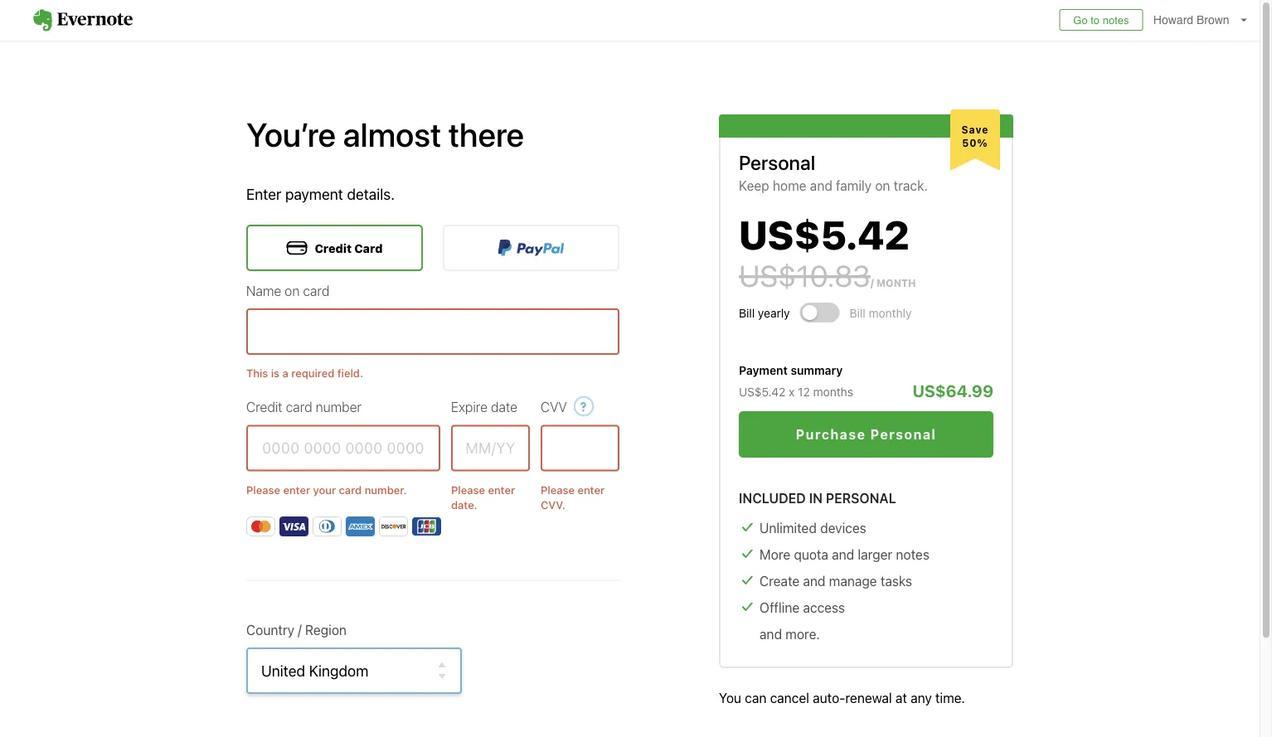 Task type: vqa. For each thing, say whether or not it's contained in the screenshot.
Region
yes



Task type: locate. For each thing, give the bounding box(es) containing it.
and inside personal keep home and family on track.
[[810, 178, 833, 194]]

0 vertical spatial notes
[[1103, 14, 1129, 26]]

on right name
[[285, 283, 300, 298]]

summary
[[791, 363, 843, 377]]

2 horizontal spatial enter
[[578, 484, 605, 496]]

0 horizontal spatial credit
[[246, 399, 283, 415]]

evernote image
[[17, 9, 149, 32]]

Expire date text field
[[451, 425, 530, 472]]

card
[[303, 283, 330, 298], [286, 399, 312, 415], [339, 484, 362, 496]]

/ left month
[[871, 277, 874, 289]]

on
[[875, 178, 890, 194], [285, 283, 300, 298]]

credit
[[315, 241, 352, 255], [246, 399, 283, 415]]

us$5.42
[[739, 211, 910, 258], [739, 385, 786, 399]]

howard brown
[[1154, 13, 1230, 27]]

enter down cvv text field
[[578, 484, 605, 496]]

save
[[962, 124, 989, 135]]

enter
[[283, 484, 310, 496], [488, 484, 515, 496], [578, 484, 605, 496]]

1 bill from the left
[[739, 306, 755, 320]]

1 horizontal spatial /
[[871, 277, 874, 289]]

us$5.42 down family
[[739, 211, 910, 258]]

credit down this
[[246, 399, 283, 415]]

details.
[[347, 185, 395, 203]]

2 bill from the left
[[850, 306, 866, 320]]

3 please from the left
[[541, 484, 575, 496]]

yearly
[[758, 306, 790, 320]]

enter left "your"
[[283, 484, 310, 496]]

card right "your"
[[339, 484, 362, 496]]

3 enter from the left
[[578, 484, 605, 496]]

please up cvv.
[[541, 484, 575, 496]]

expire date
[[451, 399, 518, 415]]

and down the devices
[[832, 547, 855, 563]]

1 horizontal spatial bill
[[850, 306, 866, 320]]

1 horizontal spatial credit
[[315, 241, 352, 255]]

please up the master card 'icon'
[[246, 484, 280, 496]]

date.
[[451, 499, 478, 511]]

1 horizontal spatial on
[[875, 178, 890, 194]]

more
[[760, 547, 791, 563]]

1 please from the left
[[246, 484, 280, 496]]

0 horizontal spatial bill
[[739, 306, 755, 320]]

0 vertical spatial on
[[875, 178, 890, 194]]

and
[[810, 178, 833, 194], [832, 547, 855, 563], [803, 574, 826, 589], [760, 627, 782, 642]]

us$5.42 for us$10.83
[[739, 211, 910, 258]]

region
[[305, 623, 347, 638]]

master card image
[[246, 517, 275, 537]]

us$5.42 for x
[[739, 385, 786, 399]]

cvv.
[[541, 499, 566, 511]]

CVV text field
[[541, 425, 620, 472]]

0 vertical spatial us$5.42
[[739, 211, 910, 258]]

this
[[246, 367, 268, 380]]

/
[[871, 277, 874, 289], [298, 623, 302, 638]]

us$5.42 us$10.83 / month
[[739, 211, 916, 293]]

personal up home
[[739, 151, 816, 174]]

0 horizontal spatial please
[[246, 484, 280, 496]]

your
[[313, 484, 336, 496]]

in
[[809, 491, 823, 506]]

please enter date.
[[451, 484, 515, 511]]

go to notes link
[[1060, 9, 1144, 31]]

0 horizontal spatial notes
[[896, 547, 930, 563]]

credit left card
[[315, 241, 352, 255]]

personal
[[739, 151, 816, 174], [871, 427, 937, 443], [826, 491, 896, 506]]

enter inside please enter date.
[[488, 484, 515, 496]]

is
[[271, 367, 280, 380]]

track.
[[894, 178, 928, 194]]

diner's club image
[[313, 517, 342, 537]]

bill yearly
[[739, 306, 790, 320]]

1 enter from the left
[[283, 484, 310, 496]]

create and manage tasks
[[760, 574, 912, 589]]

brown
[[1197, 13, 1230, 27]]

2 horizontal spatial please
[[541, 484, 575, 496]]

1 us$5.42 from the top
[[739, 211, 910, 258]]

2 vertical spatial personal
[[826, 491, 896, 506]]

us$5.42 inside the us$5.42 us$10.83 / month
[[739, 211, 910, 258]]

0 vertical spatial /
[[871, 277, 874, 289]]

please for expire date
[[451, 484, 485, 496]]

credit for credit card
[[315, 241, 352, 255]]

1 horizontal spatial please
[[451, 484, 485, 496]]

to
[[1091, 14, 1100, 26]]

purchase personal button
[[739, 411, 994, 458]]

0 horizontal spatial on
[[285, 283, 300, 298]]

us$5.42 down payment
[[739, 385, 786, 399]]

notes right to
[[1103, 14, 1129, 26]]

personal down "us$64.99"
[[871, 427, 937, 443]]

us$5.42 x 12 months
[[739, 385, 854, 399]]

name on card
[[246, 283, 330, 298]]

go
[[1074, 14, 1088, 26]]

please up date.
[[451, 484, 485, 496]]

0 horizontal spatial /
[[298, 623, 302, 638]]

enter down expire date text field at left bottom
[[488, 484, 515, 496]]

please inside please enter date.
[[451, 484, 485, 496]]

1 horizontal spatial enter
[[488, 484, 515, 496]]

home
[[773, 178, 807, 194]]

enter for card
[[283, 484, 310, 496]]

paypal image
[[498, 240, 565, 256]]

0 horizontal spatial enter
[[283, 484, 310, 496]]

1 vertical spatial personal
[[871, 427, 937, 443]]

month
[[877, 277, 916, 289]]

2 us$5.42 from the top
[[739, 385, 786, 399]]

enter
[[246, 185, 281, 203]]

/ left region
[[298, 623, 302, 638]]

and right home
[[810, 178, 833, 194]]

card down this is a required field.
[[286, 399, 312, 415]]

1 vertical spatial us$5.42
[[739, 385, 786, 399]]

on left track.
[[875, 178, 890, 194]]

cvv
[[541, 399, 567, 415]]

1 vertical spatial credit
[[246, 399, 283, 415]]

2 please from the left
[[451, 484, 485, 496]]

bill left monthly
[[850, 306, 866, 320]]

50%
[[962, 137, 989, 149]]

please
[[246, 484, 280, 496], [451, 484, 485, 496], [541, 484, 575, 496]]

notes
[[1103, 14, 1129, 26], [896, 547, 930, 563]]

0 vertical spatial personal
[[739, 151, 816, 174]]

personal up the devices
[[826, 491, 896, 506]]

and down "quota"
[[803, 574, 826, 589]]

this is a required field.
[[246, 367, 363, 380]]

personal inside "button"
[[871, 427, 937, 443]]

0 vertical spatial credit
[[315, 241, 352, 255]]

bill
[[739, 306, 755, 320], [850, 306, 866, 320]]

included
[[739, 491, 806, 506]]

2 enter from the left
[[488, 484, 515, 496]]

monthly
[[869, 306, 912, 320]]

card down creditcard icon
[[303, 283, 330, 298]]

included in personal
[[739, 491, 896, 506]]

howard brown link
[[1150, 0, 1260, 41]]

1 vertical spatial on
[[285, 283, 300, 298]]

notes up tasks
[[896, 547, 930, 563]]

bill left yearly
[[739, 306, 755, 320]]

1 vertical spatial notes
[[896, 547, 930, 563]]



Task type: describe. For each thing, give the bounding box(es) containing it.
and down the offline
[[760, 627, 782, 642]]

1 vertical spatial /
[[298, 623, 302, 638]]

/ inside the us$5.42 us$10.83 / month
[[871, 277, 874, 289]]

enter inside please enter cvv.
[[578, 484, 605, 496]]

credit card number
[[246, 399, 362, 415]]

payment
[[739, 363, 788, 377]]

personal keep home and family on track.
[[739, 151, 928, 194]]

keep
[[739, 178, 770, 194]]

1 horizontal spatial notes
[[1103, 14, 1129, 26]]

bill monthly
[[850, 306, 912, 320]]

unlimited devices
[[760, 521, 867, 536]]

us$64.99
[[913, 381, 994, 401]]

more.
[[786, 627, 820, 642]]

offline
[[760, 600, 800, 616]]

family
[[836, 178, 872, 194]]

1 vertical spatial card
[[286, 399, 312, 415]]

us$10.83
[[739, 258, 871, 293]]

enter payment details.
[[246, 185, 395, 203]]

12
[[798, 385, 810, 399]]

discover image
[[379, 517, 408, 537]]

question mark image
[[574, 392, 595, 421]]

enter for date
[[488, 484, 515, 496]]

a
[[282, 367, 289, 380]]

tasks
[[881, 574, 912, 589]]

access
[[803, 600, 845, 616]]

more quota and larger notes
[[760, 547, 930, 563]]

please enter your card number.
[[246, 484, 407, 496]]

go to notes
[[1074, 14, 1129, 26]]

months
[[813, 385, 854, 399]]

purchase
[[796, 427, 866, 443]]

country / region
[[246, 623, 347, 638]]

card
[[354, 241, 383, 255]]

2 vertical spatial card
[[339, 484, 362, 496]]

cancel
[[770, 691, 810, 706]]

field.
[[337, 367, 363, 380]]

country
[[246, 623, 295, 638]]

at
[[896, 691, 907, 706]]

you're
[[246, 115, 336, 154]]

date
[[491, 399, 518, 415]]

expire
[[451, 399, 488, 415]]

create
[[760, 574, 800, 589]]

you're almost there
[[246, 115, 524, 154]]

howard
[[1154, 13, 1194, 27]]

you
[[719, 691, 742, 706]]

bill for bill yearly
[[739, 306, 755, 320]]

bill for bill monthly
[[850, 306, 866, 320]]

number
[[316, 399, 362, 415]]

larger
[[858, 547, 893, 563]]

manage
[[829, 574, 877, 589]]

american express image
[[346, 517, 375, 537]]

quota
[[794, 547, 829, 563]]

name
[[246, 283, 281, 298]]

Name on card text field
[[246, 309, 620, 355]]

renewal
[[846, 691, 892, 706]]

on inside personal keep home and family on track.
[[875, 178, 890, 194]]

save 50%
[[962, 124, 989, 149]]

unlimited
[[760, 521, 817, 536]]

time.
[[936, 691, 966, 706]]

payment
[[285, 185, 343, 203]]

credit card
[[315, 241, 383, 255]]

please inside please enter cvv.
[[541, 484, 575, 496]]

x
[[789, 385, 795, 399]]

please for credit card number
[[246, 484, 280, 496]]

evernote link
[[17, 0, 149, 41]]

payment summary
[[739, 363, 843, 377]]

please enter cvv.
[[541, 484, 605, 511]]

any
[[911, 691, 932, 706]]

devices
[[820, 521, 867, 536]]

personal inside personal keep home and family on track.
[[739, 151, 816, 174]]

can
[[745, 691, 767, 706]]

and more.
[[760, 627, 820, 642]]

offline access
[[760, 600, 845, 616]]

you can cancel auto-renewal at any time.
[[719, 691, 966, 706]]

creditcard image
[[287, 241, 307, 255]]

required
[[291, 367, 335, 380]]

0 vertical spatial card
[[303, 283, 330, 298]]

there
[[449, 115, 524, 154]]

japan credit bureau image
[[412, 517, 441, 537]]

almost
[[343, 115, 442, 154]]

number.
[[365, 484, 407, 496]]

auto-
[[813, 691, 846, 706]]

credit for credit card number
[[246, 399, 283, 415]]

purchase personal
[[796, 427, 937, 443]]

Credit card number text field
[[246, 425, 440, 472]]

visa image
[[280, 517, 309, 537]]



